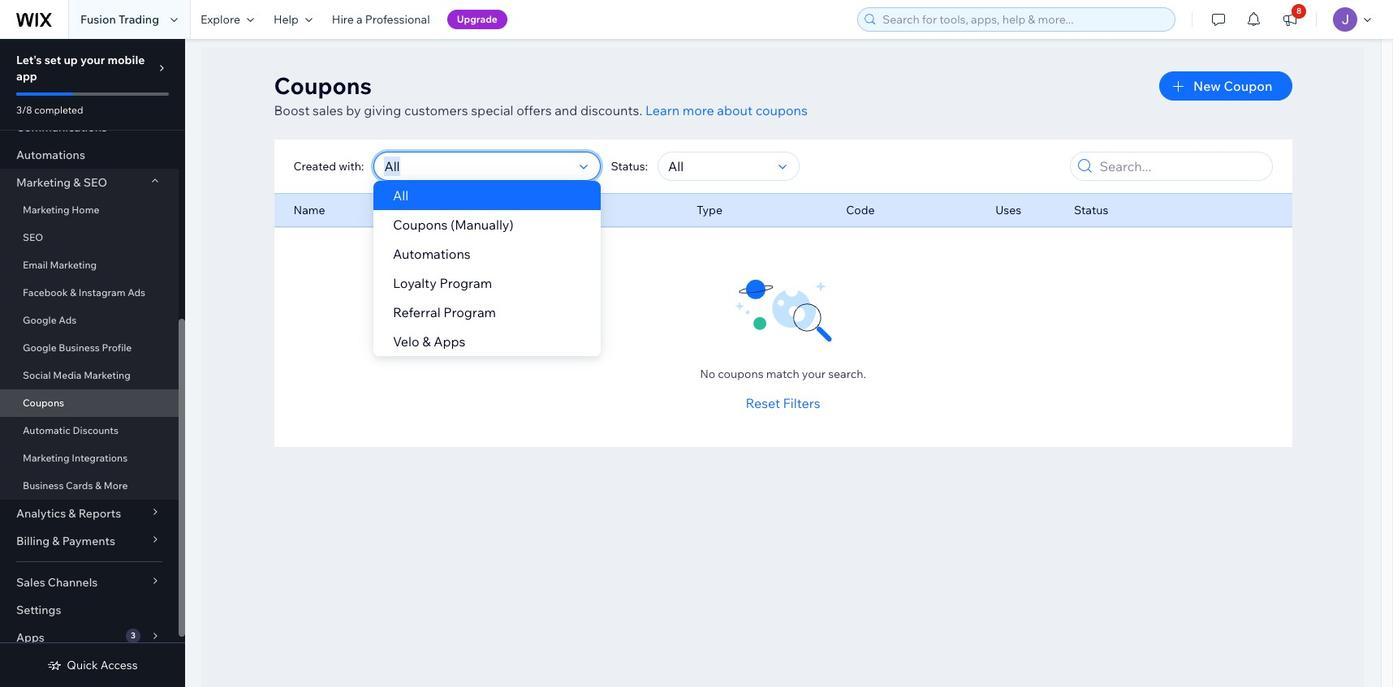 Task type: vqa. For each thing, say whether or not it's contained in the screenshot.
Business Cards & More link
yes



Task type: locate. For each thing, give the bounding box(es) containing it.
google for google ads
[[23, 314, 57, 327]]

google up social at the left of page
[[23, 342, 57, 354]]

coupons up sales
[[274, 71, 372, 100]]

1 vertical spatial seo
[[23, 231, 43, 244]]

and
[[555, 102, 578, 119]]

automations
[[16, 148, 85, 162], [393, 246, 471, 262]]

apps inside list box
[[434, 334, 466, 350]]

facebook & instagram ads
[[23, 287, 146, 299]]

(manually)
[[451, 217, 514, 233]]

email marketing link
[[0, 252, 179, 279]]

& right velo
[[423, 334, 431, 350]]

1 horizontal spatial seo
[[83, 175, 107, 190]]

billing & payments button
[[0, 528, 179, 556]]

access
[[101, 659, 138, 673]]

discounts.
[[581, 102, 643, 119]]

facebook & instagram ads link
[[0, 279, 179, 307]]

program down loyalty program
[[444, 305, 496, 321]]

referral
[[393, 305, 441, 321]]

fusion
[[80, 12, 116, 27]]

& right billing
[[52, 534, 60, 549]]

marketing down the automatic
[[23, 452, 70, 465]]

1 vertical spatial google
[[23, 342, 57, 354]]

& right 'facebook'
[[70, 287, 76, 299]]

facebook
[[23, 287, 68, 299]]

1 vertical spatial your
[[802, 367, 826, 382]]

Search... field
[[1095, 153, 1268, 180]]

hire a professional
[[332, 12, 430, 27]]

coupons
[[274, 71, 372, 100], [393, 217, 448, 233], [23, 397, 64, 409]]

set
[[44, 53, 61, 67]]

marketing & seo
[[16, 175, 107, 190]]

ads
[[128, 287, 146, 299], [59, 314, 77, 327]]

business up social media marketing
[[59, 342, 100, 354]]

0 vertical spatial coupons
[[756, 102, 808, 119]]

home
[[72, 204, 99, 216]]

seo
[[83, 175, 107, 190], [23, 231, 43, 244]]

0 vertical spatial google
[[23, 314, 57, 327]]

automatic discounts
[[23, 425, 119, 437]]

automations link
[[0, 141, 179, 169]]

1 vertical spatial coupons
[[393, 217, 448, 233]]

seo up the email
[[23, 231, 43, 244]]

by
[[346, 102, 361, 119]]

hire a professional link
[[322, 0, 440, 39]]

1 vertical spatial automations
[[393, 246, 471, 262]]

ads right instagram
[[128, 287, 146, 299]]

mobile
[[108, 53, 145, 67]]

your right up
[[80, 53, 105, 67]]

new coupon button
[[1160, 71, 1293, 101]]

0 vertical spatial automations
[[16, 148, 85, 162]]

automations up loyalty program
[[393, 246, 471, 262]]

marketing up marketing home
[[16, 175, 71, 190]]

0 horizontal spatial coupons
[[23, 397, 64, 409]]

program
[[440, 275, 492, 292], [444, 305, 496, 321]]

marketing down marketing & seo in the left top of the page
[[23, 204, 70, 216]]

code
[[847, 203, 875, 218]]

marketing inside dropdown button
[[16, 175, 71, 190]]

business
[[59, 342, 100, 354], [23, 480, 64, 492]]

list box
[[374, 181, 601, 357]]

0 vertical spatial ads
[[128, 287, 146, 299]]

3
[[131, 631, 136, 642]]

coupons inside list box
[[393, 217, 448, 233]]

instagram
[[79, 287, 125, 299]]

all option
[[374, 181, 601, 210]]

billing & payments
[[16, 534, 115, 549]]

1 vertical spatial apps
[[16, 631, 44, 646]]

automations inside list box
[[393, 246, 471, 262]]

program up referral program
[[440, 275, 492, 292]]

1 horizontal spatial ads
[[128, 287, 146, 299]]

let's
[[16, 53, 42, 67]]

0 horizontal spatial seo
[[23, 231, 43, 244]]

apps
[[434, 334, 466, 350], [16, 631, 44, 646]]

program for referral program
[[444, 305, 496, 321]]

1 horizontal spatial apps
[[434, 334, 466, 350]]

2 horizontal spatial coupons
[[393, 217, 448, 233]]

0 horizontal spatial apps
[[16, 631, 44, 646]]

business up analytics
[[23, 480, 64, 492]]

coupons inside coupons boost sales by giving customers special offers and discounts. learn more about coupons
[[274, 71, 372, 100]]

email marketing
[[23, 259, 97, 271]]

professional
[[365, 12, 430, 27]]

& left reports
[[68, 507, 76, 521]]

0 horizontal spatial automations
[[16, 148, 85, 162]]

apps down referral program
[[434, 334, 466, 350]]

& inside popup button
[[52, 534, 60, 549]]

reset filters link
[[746, 394, 821, 413]]

social media marketing link
[[0, 362, 179, 390]]

2 google from the top
[[23, 342, 57, 354]]

your for mobile
[[80, 53, 105, 67]]

discount
[[504, 203, 551, 218]]

0 vertical spatial your
[[80, 53, 105, 67]]

coupon
[[1224, 78, 1273, 94]]

velo & apps
[[393, 334, 466, 350]]

coupons right no
[[718, 367, 764, 382]]

google business profile link
[[0, 335, 179, 362]]

automations down communications
[[16, 148, 85, 162]]

with:
[[339, 159, 364, 174]]

completed
[[34, 104, 83, 116]]

&
[[73, 175, 81, 190], [70, 287, 76, 299], [423, 334, 431, 350], [95, 480, 102, 492], [68, 507, 76, 521], [52, 534, 60, 549]]

1 google from the top
[[23, 314, 57, 327]]

filters
[[784, 396, 821, 412]]

ads up google business profile
[[59, 314, 77, 327]]

sales
[[313, 102, 343, 119]]

& up home
[[73, 175, 81, 190]]

app
[[16, 69, 37, 84]]

coupons inside "link"
[[23, 397, 64, 409]]

0 vertical spatial program
[[440, 275, 492, 292]]

your inside let's set up your mobile app
[[80, 53, 105, 67]]

quick
[[67, 659, 98, 673]]

your
[[80, 53, 105, 67], [802, 367, 826, 382]]

email
[[23, 259, 48, 271]]

marketing for &
[[16, 175, 71, 190]]

business cards & more
[[23, 480, 128, 492]]

marketing for home
[[23, 204, 70, 216]]

google down 'facebook'
[[23, 314, 57, 327]]

all
[[393, 188, 409, 204]]

coupons
[[756, 102, 808, 119], [718, 367, 764, 382]]

coupons down all
[[393, 217, 448, 233]]

coupons up the automatic
[[23, 397, 64, 409]]

coupons right about
[[756, 102, 808, 119]]

0 vertical spatial apps
[[434, 334, 466, 350]]

learn
[[646, 102, 680, 119]]

coupons link
[[0, 390, 179, 418]]

marketing integrations link
[[0, 445, 179, 473]]

0 horizontal spatial your
[[80, 53, 105, 67]]

& for reports
[[68, 507, 76, 521]]

1 horizontal spatial coupons
[[274, 71, 372, 100]]

velo
[[393, 334, 420, 350]]

0 vertical spatial seo
[[83, 175, 107, 190]]

2 vertical spatial coupons
[[23, 397, 64, 409]]

1 vertical spatial ads
[[59, 314, 77, 327]]

business cards & more link
[[0, 473, 179, 500]]

8 button
[[1273, 0, 1309, 39]]

1 horizontal spatial your
[[802, 367, 826, 382]]

1 vertical spatial coupons
[[718, 367, 764, 382]]

quick access button
[[47, 659, 138, 673]]

automatic discounts link
[[0, 418, 179, 445]]

seo down automations link
[[83, 175, 107, 190]]

0 vertical spatial coupons
[[274, 71, 372, 100]]

apps down settings
[[16, 631, 44, 646]]

1 vertical spatial program
[[444, 305, 496, 321]]

1 horizontal spatial automations
[[393, 246, 471, 262]]

reset filters
[[746, 396, 821, 412]]

upgrade
[[457, 13, 498, 25]]

created with:
[[294, 159, 364, 174]]

seo inside seo "link"
[[23, 231, 43, 244]]

None field
[[380, 153, 575, 180], [664, 153, 774, 180], [380, 153, 575, 180], [664, 153, 774, 180]]

your right the match
[[802, 367, 826, 382]]

marketing
[[16, 175, 71, 190], [23, 204, 70, 216], [50, 259, 97, 271], [84, 370, 131, 382], [23, 452, 70, 465]]



Task type: describe. For each thing, give the bounding box(es) containing it.
quick access
[[67, 659, 138, 673]]

hire
[[332, 12, 354, 27]]

marketing up facebook & instagram ads
[[50, 259, 97, 271]]

google ads
[[23, 314, 77, 327]]

special
[[471, 102, 514, 119]]

created
[[294, 159, 336, 174]]

new coupon
[[1194, 78, 1273, 94]]

0 horizontal spatial ads
[[59, 314, 77, 327]]

match
[[767, 367, 800, 382]]

search.
[[829, 367, 867, 382]]

analytics & reports
[[16, 507, 121, 521]]

more
[[683, 102, 715, 119]]

analytics & reports button
[[0, 500, 179, 528]]

coupons boost sales by giving customers special offers and discounts. learn more about coupons
[[274, 71, 808, 119]]

your for search.
[[802, 367, 826, 382]]

boost
[[274, 102, 310, 119]]

about
[[717, 102, 753, 119]]

customers
[[404, 102, 468, 119]]

profile
[[102, 342, 132, 354]]

reports
[[79, 507, 121, 521]]

coupons for coupons
[[23, 397, 64, 409]]

program for loyalty program
[[440, 275, 492, 292]]

fusion trading
[[80, 12, 159, 27]]

0 vertical spatial business
[[59, 342, 100, 354]]

let's set up your mobile app
[[16, 53, 145, 84]]

marketing & seo button
[[0, 169, 179, 197]]

3/8 completed
[[16, 104, 83, 116]]

payments
[[62, 534, 115, 549]]

up
[[64, 53, 78, 67]]

8
[[1297, 6, 1302, 16]]

offers
[[517, 102, 552, 119]]

explore
[[201, 12, 240, 27]]

status
[[1075, 203, 1109, 218]]

1 vertical spatial business
[[23, 480, 64, 492]]

marketing down profile
[[84, 370, 131, 382]]

discounts
[[73, 425, 119, 437]]

Search for tools, apps, help & more... field
[[878, 8, 1170, 31]]

a
[[357, 12, 363, 27]]

& for instagram
[[70, 287, 76, 299]]

apps inside the sidebar element
[[16, 631, 44, 646]]

settings
[[16, 604, 61, 618]]

seo link
[[0, 224, 179, 252]]

referral program
[[393, 305, 496, 321]]

seo inside marketing & seo dropdown button
[[83, 175, 107, 190]]

help button
[[264, 0, 322, 39]]

sales channels
[[16, 576, 98, 591]]

no
[[700, 367, 716, 382]]

& for payments
[[52, 534, 60, 549]]

list box containing all
[[374, 181, 601, 357]]

no coupons match your search.
[[700, 367, 867, 382]]

analytics
[[16, 507, 66, 521]]

3/8
[[16, 104, 32, 116]]

marketing integrations
[[23, 452, 128, 465]]

marketing home
[[23, 204, 99, 216]]

communications button
[[0, 114, 179, 141]]

learn more about coupons link
[[646, 102, 808, 119]]

media
[[53, 370, 82, 382]]

& for seo
[[73, 175, 81, 190]]

status:
[[611, 159, 648, 174]]

social media marketing
[[23, 370, 131, 382]]

communications
[[16, 120, 107, 135]]

uses
[[996, 203, 1022, 218]]

new
[[1194, 78, 1222, 94]]

google business profile
[[23, 342, 132, 354]]

& left more
[[95, 480, 102, 492]]

sidebar element
[[0, 0, 185, 688]]

billing
[[16, 534, 50, 549]]

google for google business profile
[[23, 342, 57, 354]]

loyalty program
[[393, 275, 492, 292]]

coupons inside coupons boost sales by giving customers special offers and discounts. learn more about coupons
[[756, 102, 808, 119]]

upgrade button
[[447, 10, 508, 29]]

coupons (manually)
[[393, 217, 514, 233]]

marketing home link
[[0, 197, 179, 224]]

social
[[23, 370, 51, 382]]

automations inside the sidebar element
[[16, 148, 85, 162]]

type
[[697, 203, 723, 218]]

settings link
[[0, 597, 179, 625]]

giving
[[364, 102, 402, 119]]

trading
[[119, 12, 159, 27]]

loyalty
[[393, 275, 437, 292]]

marketing for integrations
[[23, 452, 70, 465]]

help
[[274, 12, 299, 27]]

coupons for coupons (manually)
[[393, 217, 448, 233]]

coupons for coupons boost sales by giving customers special offers and discounts. learn more about coupons
[[274, 71, 372, 100]]

more
[[104, 480, 128, 492]]

channels
[[48, 576, 98, 591]]

sales
[[16, 576, 45, 591]]

automatic
[[23, 425, 71, 437]]

& for apps
[[423, 334, 431, 350]]

integrations
[[72, 452, 128, 465]]

cards
[[66, 480, 93, 492]]



